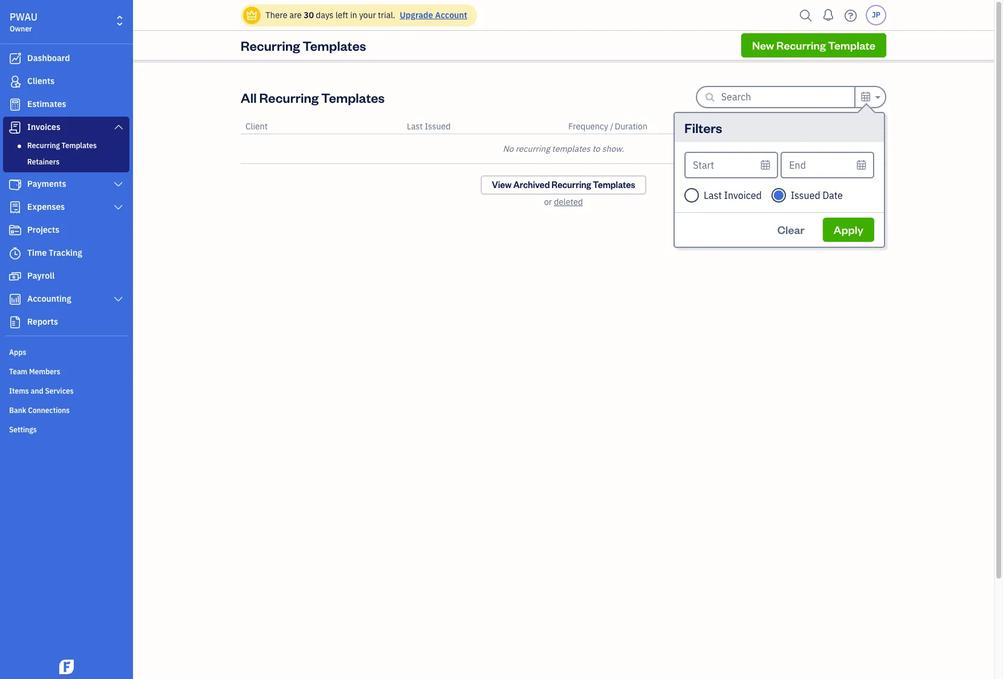Task type: describe. For each thing, give the bounding box(es) containing it.
last invoiced
[[704, 189, 762, 201]]

dashboard link
[[3, 48, 129, 70]]

all
[[241, 89, 257, 106]]

issued inside invoice profile filter option group
[[791, 189, 820, 201]]

items and services
[[9, 386, 74, 395]]

bank connections
[[9, 406, 70, 415]]

project image
[[8, 224, 22, 236]]

Start date in MM/DD/YYYY format text field
[[685, 152, 778, 178]]

recurring right all
[[259, 89, 319, 106]]

notifications image
[[819, 3, 838, 27]]

template
[[828, 38, 876, 52]]

settings
[[9, 425, 37, 434]]

duration link
[[615, 121, 648, 132]]

last for last invoiced
[[704, 189, 722, 201]]

services
[[45, 386, 74, 395]]

view archived recurring templates link
[[481, 175, 646, 195]]

retainers
[[27, 157, 60, 166]]

team
[[9, 367, 27, 376]]

your
[[359, 10, 376, 21]]

upgrade
[[400, 10, 433, 21]]

duration
[[615, 121, 648, 132]]

recurring
[[516, 143, 550, 154]]

bank
[[9, 406, 26, 415]]

chevron large down image
[[113, 122, 124, 132]]

or
[[544, 197, 552, 207]]

amount
[[821, 121, 851, 132]]

projects
[[27, 224, 59, 235]]

pwau
[[10, 11, 37, 23]]

view
[[492, 179, 512, 190]]

new recurring template link
[[741, 33, 887, 57]]

tracking
[[49, 247, 82, 258]]

owner
[[10, 24, 32, 33]]

apps
[[9, 348, 26, 357]]

trial.
[[378, 10, 395, 21]]

projects link
[[3, 220, 129, 241]]

there are 30 days left in your trial. upgrade account
[[265, 10, 467, 21]]

amount / status
[[821, 121, 882, 132]]

deleted link
[[554, 197, 583, 207]]

archived
[[513, 179, 550, 190]]

crown image
[[246, 9, 258, 21]]

apply button
[[823, 218, 874, 242]]

search image
[[796, 6, 816, 24]]

connections
[[28, 406, 70, 415]]

account
[[435, 10, 467, 21]]

jp
[[872, 10, 881, 19]]

issued date
[[791, 189, 843, 201]]

recurring inside view archived recurring templates or deleted
[[552, 179, 591, 190]]

invoices link
[[3, 117, 129, 138]]

recurring templates link
[[5, 138, 127, 153]]

chart image
[[8, 293, 22, 305]]

frequency link
[[568, 121, 610, 132]]

invoices
[[27, 122, 60, 132]]

dashboard
[[27, 53, 70, 63]]

no
[[503, 143, 514, 154]]

time
[[27, 247, 47, 258]]

reports
[[27, 316, 58, 327]]

all recurring templates
[[241, 89, 385, 106]]

payments link
[[3, 174, 129, 195]]

upgrade account link
[[397, 10, 467, 21]]

clients link
[[3, 71, 129, 93]]

new
[[752, 38, 774, 52]]

team members link
[[3, 362, 129, 380]]

items and services link
[[3, 382, 129, 400]]

estimates
[[27, 99, 66, 109]]

amount link
[[821, 121, 853, 132]]

bank connections link
[[3, 401, 129, 419]]

1 horizontal spatial recurring templates
[[241, 37, 366, 54]]

chevron large down image for payments
[[113, 180, 124, 189]]



Task type: locate. For each thing, give the bounding box(es) containing it.
freshbooks image
[[57, 660, 76, 674]]

/ left status
[[853, 121, 856, 132]]

payroll
[[27, 270, 55, 281]]

report image
[[8, 316, 22, 328]]

accounting
[[27, 293, 71, 304]]

chevron large down image down payroll 'link'
[[113, 294, 124, 304]]

recurring down search 'image' on the right top of the page
[[777, 38, 826, 52]]

0 horizontal spatial last
[[407, 121, 423, 132]]

1 chevron large down image from the top
[[113, 180, 124, 189]]

/ for status
[[853, 121, 856, 132]]

pwau owner
[[10, 11, 37, 33]]

last issued link
[[407, 121, 451, 132]]

members
[[29, 367, 60, 376]]

chevron large down image for expenses
[[113, 203, 124, 212]]

1 vertical spatial chevron large down image
[[113, 203, 124, 212]]

recurring templates up retainers link on the top left of the page
[[27, 141, 97, 150]]

apply
[[834, 223, 864, 236]]

filters
[[685, 119, 722, 136]]

go to help image
[[841, 6, 861, 24]]

left
[[336, 10, 348, 21]]

recurring up deleted link
[[552, 179, 591, 190]]

payroll link
[[3, 265, 129, 287]]

2 chevron large down image from the top
[[113, 203, 124, 212]]

calendar image
[[860, 89, 872, 104]]

1 horizontal spatial issued
[[791, 189, 820, 201]]

jp button
[[866, 5, 887, 25]]

expenses
[[27, 201, 65, 212]]

status
[[857, 121, 882, 132]]

payments
[[27, 178, 66, 189]]

End date in MM/DD/YYYY format text field
[[781, 152, 874, 178]]

chevron large down image down retainers link on the top left of the page
[[113, 180, 124, 189]]

clients
[[27, 76, 55, 86]]

apps link
[[3, 343, 129, 361]]

recurring inside main element
[[27, 141, 60, 150]]

templates inside main element
[[62, 141, 97, 150]]

recurring up retainers
[[27, 141, 60, 150]]

to
[[592, 143, 600, 154]]

new recurring template
[[752, 38, 876, 52]]

invoice profile filter option group
[[685, 178, 874, 203]]

recurring templates down 30
[[241, 37, 366, 54]]

are
[[289, 10, 302, 21]]

0 vertical spatial chevron large down image
[[113, 180, 124, 189]]

caretdown image
[[874, 90, 880, 105]]

dashboard image
[[8, 53, 22, 65]]

0 horizontal spatial recurring templates
[[27, 141, 97, 150]]

and
[[31, 386, 43, 395]]

recurring templates inside recurring templates link
[[27, 141, 97, 150]]

retainers link
[[5, 155, 127, 169]]

client link
[[246, 121, 268, 132]]

1 / from the left
[[610, 121, 614, 132]]

issued
[[425, 121, 451, 132], [791, 189, 820, 201]]

main element
[[0, 0, 163, 679]]

payment image
[[8, 178, 22, 190]]

expense image
[[8, 201, 22, 213]]

deleted
[[554, 197, 583, 207]]

2 vertical spatial chevron large down image
[[113, 294, 124, 304]]

templates inside view archived recurring templates or deleted
[[593, 179, 635, 190]]

date
[[823, 189, 843, 201]]

settings link
[[3, 420, 129, 438]]

recurring templates
[[241, 37, 366, 54], [27, 141, 97, 150]]

team members
[[9, 367, 60, 376]]

templates
[[552, 143, 590, 154]]

3 chevron large down image from the top
[[113, 294, 124, 304]]

chevron large down image for accounting
[[113, 294, 124, 304]]

accounting link
[[3, 288, 129, 310]]

no recurring templates to show.
[[503, 143, 624, 154]]

1 vertical spatial recurring templates
[[27, 141, 97, 150]]

1 vertical spatial last
[[704, 189, 722, 201]]

estimates link
[[3, 94, 129, 116]]

frequency / duration
[[568, 121, 648, 132]]

client
[[246, 121, 268, 132]]

templates
[[303, 37, 366, 54], [321, 89, 385, 106], [62, 141, 97, 150], [593, 179, 635, 190]]

last issued
[[407, 121, 451, 132]]

chevron large down image inside accounting "link"
[[113, 294, 124, 304]]

view archived recurring templates or deleted
[[492, 179, 635, 207]]

last for last issued
[[407, 121, 423, 132]]

/ for duration
[[610, 121, 614, 132]]

last inside invoice profile filter option group
[[704, 189, 722, 201]]

chevron large down image inside payments link
[[113, 180, 124, 189]]

0 vertical spatial recurring templates
[[241, 37, 366, 54]]

time tracking
[[27, 247, 82, 258]]

recurring down there
[[241, 37, 300, 54]]

clear
[[777, 223, 805, 236]]

recurring
[[241, 37, 300, 54], [777, 38, 826, 52], [259, 89, 319, 106], [27, 141, 60, 150], [552, 179, 591, 190]]

0 horizontal spatial /
[[610, 121, 614, 132]]

client image
[[8, 76, 22, 88]]

time tracking link
[[3, 242, 129, 264]]

reports link
[[3, 311, 129, 333]]

1 vertical spatial issued
[[791, 189, 820, 201]]

1 horizontal spatial last
[[704, 189, 722, 201]]

/ left the duration link
[[610, 121, 614, 132]]

timer image
[[8, 247, 22, 259]]

days
[[316, 10, 334, 21]]

Search text field
[[721, 87, 854, 106]]

chevron large down image up projects link
[[113, 203, 124, 212]]

clear button
[[767, 218, 816, 242]]

last
[[407, 121, 423, 132], [704, 189, 722, 201]]

estimate image
[[8, 99, 22, 111]]

there
[[265, 10, 287, 21]]

2 / from the left
[[853, 121, 856, 132]]

/
[[610, 121, 614, 132], [853, 121, 856, 132]]

0 horizontal spatial issued
[[425, 121, 451, 132]]

0 vertical spatial last
[[407, 121, 423, 132]]

in
[[350, 10, 357, 21]]

items
[[9, 386, 29, 395]]

show.
[[602, 143, 624, 154]]

chevron large down image inside expenses link
[[113, 203, 124, 212]]

money image
[[8, 270, 22, 282]]

expenses link
[[3, 197, 129, 218]]

frequency
[[568, 121, 608, 132]]

1 horizontal spatial /
[[853, 121, 856, 132]]

0 vertical spatial issued
[[425, 121, 451, 132]]

chevron large down image
[[113, 180, 124, 189], [113, 203, 124, 212], [113, 294, 124, 304]]

invoice image
[[8, 122, 22, 134]]

status link
[[857, 121, 882, 132]]

30
[[304, 10, 314, 21]]

invoiced
[[724, 189, 762, 201]]



Task type: vqa. For each thing, say whether or not it's contained in the screenshot.
the bottom equipment
no



